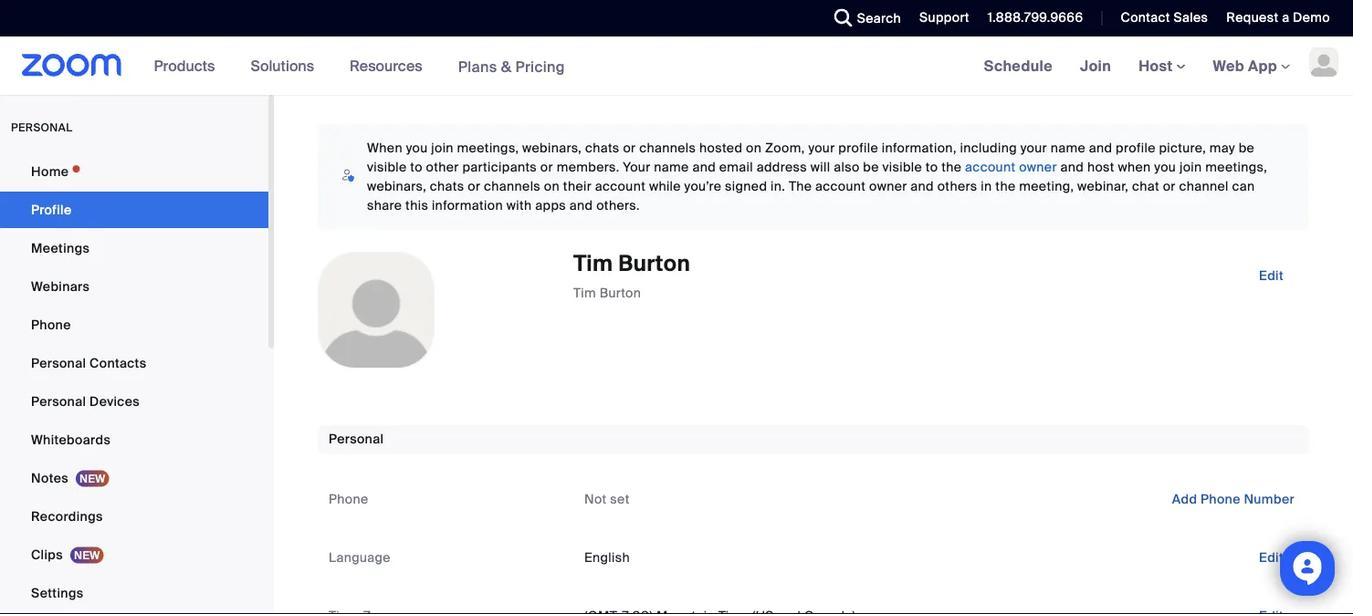 Task type: vqa. For each thing, say whether or not it's contained in the screenshot.
(Gmt-
no



Task type: locate. For each thing, give the bounding box(es) containing it.
webinar,
[[1078, 178, 1129, 195]]

0 vertical spatial burton
[[618, 250, 690, 278]]

0 vertical spatial on
[[746, 140, 762, 157]]

2 horizontal spatial phone
[[1201, 491, 1241, 508]]

your
[[808, 140, 835, 157], [1021, 140, 1047, 157]]

1 vertical spatial meetings,
[[1206, 159, 1268, 176]]

devices
[[90, 393, 140, 410]]

visible down information,
[[883, 159, 922, 176]]

1 vertical spatial you
[[1155, 159, 1176, 176]]

your up the account owner
[[1021, 140, 1047, 157]]

0 horizontal spatial the
[[942, 159, 962, 176]]

profile up also at the right of the page
[[839, 140, 878, 157]]

1.888.799.9666
[[988, 9, 1083, 26]]

1 vertical spatial webinars,
[[367, 178, 427, 195]]

1 vertical spatial personal
[[31, 393, 86, 410]]

1 tim from the top
[[573, 250, 613, 278]]

email
[[719, 159, 753, 176]]

app
[[1248, 56, 1277, 75]]

be right also at the right of the page
[[863, 159, 879, 176]]

account owner link
[[965, 159, 1057, 176]]

visible down when
[[367, 159, 407, 176]]

and down the their
[[570, 197, 593, 214]]

webinars,
[[522, 140, 582, 157], [367, 178, 427, 195]]

be right may
[[1239, 140, 1255, 157]]

add phone number button
[[1158, 485, 1309, 515]]

meetings navigation
[[970, 37, 1353, 96]]

0 vertical spatial chats
[[585, 140, 620, 157]]

webinars, inside and host when you join meetings, webinars, chats or channels on their account while you're signed in. the account owner and others in the meeting, webinar, chat or channel can share this information with apps and others.
[[367, 178, 427, 195]]

0 vertical spatial webinars,
[[522, 140, 582, 157]]

1 edit from the top
[[1259, 267, 1284, 284]]

you up other
[[406, 140, 428, 157]]

0 vertical spatial edit button
[[1245, 261, 1299, 290]]

1 horizontal spatial be
[[1239, 140, 1255, 157]]

chats down other
[[430, 178, 464, 195]]

meetings, inside and host when you join meetings, webinars, chats or channels on their account while you're signed in. the account owner and others in the meeting, webinar, chat or channel can share this information with apps and others.
[[1206, 159, 1268, 176]]

participants
[[463, 159, 537, 176]]

chats
[[585, 140, 620, 157], [430, 178, 464, 195]]

on
[[746, 140, 762, 157], [544, 178, 560, 195]]

and up host
[[1089, 140, 1113, 157]]

1 horizontal spatial meetings,
[[1206, 159, 1268, 176]]

1 horizontal spatial webinars,
[[522, 140, 582, 157]]

the inside and host when you join meetings, webinars, chats or channels on their account while you're signed in. the account owner and others in the meeting, webinar, chat or channel can share this information with apps and others.
[[996, 178, 1016, 195]]

0 horizontal spatial you
[[406, 140, 428, 157]]

solutions button
[[251, 37, 322, 95]]

meetings,
[[457, 140, 519, 157], [1206, 159, 1268, 176]]

1 horizontal spatial account
[[815, 178, 866, 195]]

join down the picture,
[[1180, 159, 1202, 176]]

channels
[[639, 140, 696, 157], [484, 178, 541, 195]]

0 vertical spatial personal
[[31, 355, 86, 372]]

solutions
[[251, 56, 314, 75]]

chats up "members."
[[585, 140, 620, 157]]

and
[[1089, 140, 1113, 157], [693, 159, 716, 176], [1061, 159, 1084, 176], [911, 178, 934, 195], [570, 197, 593, 214]]

you
[[406, 140, 428, 157], [1155, 159, 1176, 176]]

1 vertical spatial join
[[1180, 159, 1202, 176]]

to
[[410, 159, 423, 176], [926, 159, 938, 176]]

apps
[[535, 197, 566, 214]]

join
[[431, 140, 454, 157], [1180, 159, 1202, 176]]

profile up when
[[1116, 140, 1156, 157]]

0 horizontal spatial on
[[544, 178, 560, 195]]

1 horizontal spatial on
[[746, 140, 762, 157]]

webinars link
[[0, 268, 268, 305]]

0 horizontal spatial visible
[[367, 159, 407, 176]]

account up the others.
[[595, 178, 646, 195]]

english
[[584, 550, 630, 567]]

1 horizontal spatial visible
[[883, 159, 922, 176]]

account owner
[[965, 159, 1057, 176]]

be
[[1239, 140, 1255, 157], [863, 159, 879, 176]]

0 horizontal spatial channels
[[484, 178, 541, 195]]

1 horizontal spatial channels
[[639, 140, 696, 157]]

meetings, up 'participants'
[[457, 140, 519, 157]]

the
[[789, 178, 812, 195]]

banner
[[0, 37, 1353, 96]]

owner down information,
[[869, 178, 907, 195]]

when
[[1118, 159, 1151, 176]]

0 horizontal spatial phone
[[31, 316, 71, 333]]

0 horizontal spatial join
[[431, 140, 454, 157]]

personal for personal devices
[[31, 393, 86, 410]]

channels up your
[[639, 140, 696, 157]]

1 vertical spatial edit button
[[1245, 544, 1299, 573]]

0 vertical spatial the
[[942, 159, 962, 176]]

0 vertical spatial channels
[[639, 140, 696, 157]]

picture,
[[1159, 140, 1206, 157]]

search button
[[821, 0, 906, 37]]

host button
[[1139, 56, 1186, 75]]

burton
[[618, 250, 690, 278], [600, 284, 641, 301]]

join up other
[[431, 140, 454, 157]]

on inside and host when you join meetings, webinars, chats or channels on their account while you're signed in. the account owner and others in the meeting, webinar, chat or channel can share this information with apps and others.
[[544, 178, 560, 195]]

phone down webinars
[[31, 316, 71, 333]]

0 vertical spatial name
[[1051, 140, 1086, 157]]

1 horizontal spatial profile
[[1116, 140, 1156, 157]]

on up apps
[[544, 178, 560, 195]]

the right in
[[996, 178, 1016, 195]]

meetings, up can
[[1206, 159, 1268, 176]]

0 horizontal spatial meetings,
[[457, 140, 519, 157]]

0 horizontal spatial to
[[410, 159, 423, 176]]

webinars, up 'share'
[[367, 178, 427, 195]]

hosted
[[699, 140, 743, 157]]

phone
[[31, 316, 71, 333], [329, 491, 369, 508], [1201, 491, 1241, 508]]

name up the meeting,
[[1051, 140, 1086, 157]]

1 horizontal spatial the
[[996, 178, 1016, 195]]

1 vertical spatial channels
[[484, 178, 541, 195]]

personal
[[31, 355, 86, 372], [31, 393, 86, 410], [329, 431, 384, 448]]

0 vertical spatial owner
[[1019, 159, 1057, 176]]

2 edit from the top
[[1259, 550, 1284, 567]]

account down also at the right of the page
[[815, 178, 866, 195]]

1 vertical spatial name
[[654, 159, 689, 176]]

personal contacts link
[[0, 345, 268, 382]]

0 horizontal spatial profile
[[839, 140, 878, 157]]

profile
[[839, 140, 878, 157], [1116, 140, 1156, 157]]

1 horizontal spatial join
[[1180, 159, 1202, 176]]

1 vertical spatial tim
[[573, 284, 596, 301]]

phone link
[[0, 307, 268, 343]]

phone up language
[[329, 491, 369, 508]]

you inside when you join meetings, webinars, chats or channels hosted on zoom, your profile information, including your name and profile picture, may be visible to other participants or members. your name and email address will also be visible to the
[[406, 140, 428, 157]]

1 horizontal spatial you
[[1155, 159, 1176, 176]]

visible
[[367, 159, 407, 176], [883, 159, 922, 176]]

1 vertical spatial chats
[[430, 178, 464, 195]]

0 horizontal spatial name
[[654, 159, 689, 176]]

edit for second edit button from the top of the page
[[1259, 550, 1284, 567]]

edit button
[[1245, 261, 1299, 290], [1245, 544, 1299, 573]]

1 vertical spatial burton
[[600, 284, 641, 301]]

1 horizontal spatial to
[[926, 159, 938, 176]]

webinars, inside when you join meetings, webinars, chats or channels hosted on zoom, your profile information, including your name and profile picture, may be visible to other participants or members. your name and email address will also be visible to the
[[522, 140, 582, 157]]

0 vertical spatial tim
[[573, 250, 613, 278]]

account down including
[[965, 159, 1016, 176]]

name
[[1051, 140, 1086, 157], [654, 159, 689, 176]]

your up will
[[808, 140, 835, 157]]

or
[[623, 140, 636, 157], [540, 159, 553, 176], [468, 178, 481, 195], [1163, 178, 1176, 195]]

1 vertical spatial owner
[[869, 178, 907, 195]]

2 visible from the left
[[883, 159, 922, 176]]

1 horizontal spatial name
[[1051, 140, 1086, 157]]

to down information,
[[926, 159, 938, 176]]

0 vertical spatial edit
[[1259, 267, 1284, 284]]

0 horizontal spatial chats
[[430, 178, 464, 195]]

on inside when you join meetings, webinars, chats or channels hosted on zoom, your profile information, including your name and profile picture, may be visible to other participants or members. your name and email address will also be visible to the
[[746, 140, 762, 157]]

search
[[857, 10, 901, 26]]

the
[[942, 159, 962, 176], [996, 178, 1016, 195]]

1 vertical spatial edit
[[1259, 550, 1284, 567]]

account
[[965, 159, 1016, 176], [595, 178, 646, 195], [815, 178, 866, 195]]

join inside and host when you join meetings, webinars, chats or channels on their account while you're signed in. the account owner and others in the meeting, webinar, chat or channel can share this information with apps and others.
[[1180, 159, 1202, 176]]

including
[[960, 140, 1017, 157]]

plans
[[458, 57, 497, 76]]

you down the picture,
[[1155, 159, 1176, 176]]

phone inside personal menu 'menu'
[[31, 316, 71, 333]]

webinars, up "members."
[[522, 140, 582, 157]]

products button
[[154, 37, 223, 95]]

1 to from the left
[[410, 159, 423, 176]]

support
[[920, 9, 970, 26]]

owner up the meeting,
[[1019, 159, 1057, 176]]

tim
[[573, 250, 613, 278], [573, 284, 596, 301]]

channel
[[1179, 178, 1229, 195]]

the inside when you join meetings, webinars, chats or channels hosted on zoom, your profile information, including your name and profile picture, may be visible to other participants or members. your name and email address will also be visible to the
[[942, 159, 962, 176]]

request a demo link
[[1213, 0, 1353, 37], [1227, 9, 1330, 26]]

the up others
[[942, 159, 962, 176]]

1 vertical spatial on
[[544, 178, 560, 195]]

1 horizontal spatial chats
[[585, 140, 620, 157]]

notes link
[[0, 460, 268, 497]]

name up while
[[654, 159, 689, 176]]

personal devices link
[[0, 384, 268, 420]]

to left other
[[410, 159, 423, 176]]

2 vertical spatial personal
[[329, 431, 384, 448]]

personal for personal contacts
[[31, 355, 86, 372]]

0 vertical spatial meetings,
[[457, 140, 519, 157]]

join
[[1080, 56, 1111, 75]]

edit
[[1259, 267, 1284, 284], [1259, 550, 1284, 567]]

owner inside and host when you join meetings, webinars, chats or channels on their account while you're signed in. the account owner and others in the meeting, webinar, chat or channel can share this information with apps and others.
[[869, 178, 907, 195]]

on up the email
[[746, 140, 762, 157]]

0 vertical spatial you
[[406, 140, 428, 157]]

product information navigation
[[140, 37, 579, 96]]

members.
[[557, 159, 620, 176]]

share
[[367, 197, 402, 214]]

channels up with
[[484, 178, 541, 195]]

0 horizontal spatial your
[[808, 140, 835, 157]]

0 vertical spatial join
[[431, 140, 454, 157]]

0 horizontal spatial owner
[[869, 178, 907, 195]]

this
[[406, 197, 428, 214]]

0 horizontal spatial account
[[595, 178, 646, 195]]

resources button
[[350, 37, 431, 95]]

phone right add on the bottom
[[1201, 491, 1241, 508]]

1 vertical spatial be
[[863, 159, 879, 176]]

join inside when you join meetings, webinars, chats or channels hosted on zoom, your profile information, including your name and profile picture, may be visible to other participants or members. your name and email address will also be visible to the
[[431, 140, 454, 157]]

1 horizontal spatial your
[[1021, 140, 1047, 157]]

0 horizontal spatial webinars,
[[367, 178, 427, 195]]

web app
[[1213, 56, 1277, 75]]

1 vertical spatial the
[[996, 178, 1016, 195]]

their
[[563, 178, 592, 195]]



Task type: describe. For each thing, give the bounding box(es) containing it.
and host when you join meetings, webinars, chats or channels on their account while you're signed in. the account owner and others in the meeting, webinar, chat or channel can share this information with apps and others.
[[367, 159, 1268, 214]]

2 tim from the top
[[573, 284, 596, 301]]

1 edit button from the top
[[1245, 261, 1299, 290]]

pricing
[[515, 57, 565, 76]]

schedule
[[984, 56, 1053, 75]]

contact sales
[[1121, 9, 1208, 26]]

or up apps
[[540, 159, 553, 176]]

1 visible from the left
[[367, 159, 407, 176]]

with
[[507, 197, 532, 214]]

request
[[1227, 9, 1279, 26]]

2 to from the left
[[926, 159, 938, 176]]

personal devices
[[31, 393, 140, 410]]

0 vertical spatial be
[[1239, 140, 1255, 157]]

information,
[[882, 140, 957, 157]]

settings link
[[0, 575, 268, 612]]

others
[[938, 178, 978, 195]]

also
[[834, 159, 860, 176]]

settings
[[31, 585, 84, 602]]

or up information
[[468, 178, 481, 195]]

whiteboards
[[31, 431, 111, 448]]

products
[[154, 56, 215, 75]]

home
[[31, 163, 69, 180]]

in.
[[771, 178, 786, 195]]

or right chat
[[1163, 178, 1176, 195]]

recordings link
[[0, 499, 268, 535]]

meetings, inside when you join meetings, webinars, chats or channels hosted on zoom, your profile information, including your name and profile picture, may be visible to other participants or members. your name and email address will also be visible to the
[[457, 140, 519, 157]]

meetings
[[31, 240, 90, 257]]

may
[[1210, 140, 1235, 157]]

channels inside when you join meetings, webinars, chats or channels hosted on zoom, your profile information, including your name and profile picture, may be visible to other participants or members. your name and email address will also be visible to the
[[639, 140, 696, 157]]

chat
[[1132, 178, 1160, 195]]

profile
[[31, 201, 72, 218]]

user photo image
[[319, 253, 434, 368]]

chats inside and host when you join meetings, webinars, chats or channels on their account while you're signed in. the account owner and others in the meeting, webinar, chat or channel can share this information with apps and others.
[[430, 178, 464, 195]]

recordings
[[31, 508, 103, 525]]

and left host
[[1061, 159, 1084, 176]]

channels inside and host when you join meetings, webinars, chats or channels on their account while you're signed in. the account owner and others in the meeting, webinar, chat or channel can share this information with apps and others.
[[484, 178, 541, 195]]

meeting,
[[1019, 178, 1074, 195]]

join link
[[1067, 37, 1125, 95]]

request a demo
[[1227, 9, 1330, 26]]

and up you're
[[693, 159, 716, 176]]

profile picture image
[[1309, 47, 1339, 77]]

chats inside when you join meetings, webinars, chats or channels hosted on zoom, your profile information, including your name and profile picture, may be visible to other participants or members. your name and email address will also be visible to the
[[585, 140, 620, 157]]

notes
[[31, 470, 68, 487]]

sales
[[1174, 9, 1208, 26]]

edit user photo image
[[362, 302, 391, 319]]

set
[[610, 491, 630, 508]]

2 horizontal spatial account
[[965, 159, 1016, 176]]

2 edit button from the top
[[1245, 544, 1299, 573]]

clips
[[31, 547, 63, 563]]

others.
[[596, 197, 640, 214]]

and left others
[[911, 178, 934, 195]]

zoom logo image
[[22, 54, 122, 77]]

will
[[811, 159, 831, 176]]

in
[[981, 178, 992, 195]]

not set
[[584, 491, 630, 508]]

demo
[[1293, 9, 1330, 26]]

resources
[[350, 56, 422, 75]]

you're
[[685, 178, 722, 195]]

phone inside button
[[1201, 491, 1241, 508]]

web app button
[[1213, 56, 1290, 75]]

add
[[1172, 491, 1197, 508]]

banner containing products
[[0, 37, 1353, 96]]

host
[[1139, 56, 1177, 75]]

number
[[1244, 491, 1295, 508]]

when
[[367, 140, 403, 157]]

1 horizontal spatial owner
[[1019, 159, 1057, 176]]

plans & pricing
[[458, 57, 565, 76]]

when you join meetings, webinars, chats or channels hosted on zoom, your profile information, including your name and profile picture, may be visible to other participants or members. your name and email address will also be visible to the
[[367, 140, 1255, 176]]

host
[[1087, 159, 1115, 176]]

1 horizontal spatial phone
[[329, 491, 369, 508]]

signed
[[725, 178, 767, 195]]

personal contacts
[[31, 355, 147, 372]]

edit for first edit button from the top of the page
[[1259, 267, 1284, 284]]

contact
[[1121, 9, 1170, 26]]

schedule link
[[970, 37, 1067, 95]]

information
[[432, 197, 503, 214]]

0 horizontal spatial be
[[863, 159, 879, 176]]

contacts
[[90, 355, 147, 372]]

webinars
[[31, 278, 90, 295]]

2 your from the left
[[1021, 140, 1047, 157]]

your
[[623, 159, 651, 176]]

personal menu menu
[[0, 153, 268, 615]]

can
[[1232, 178, 1255, 195]]

&
[[501, 57, 512, 76]]

other
[[426, 159, 459, 176]]

1 your from the left
[[808, 140, 835, 157]]

address
[[757, 159, 807, 176]]

you inside and host when you join meetings, webinars, chats or channels on their account while you're signed in. the account owner and others in the meeting, webinar, chat or channel can share this information with apps and others.
[[1155, 159, 1176, 176]]

or up your
[[623, 140, 636, 157]]

language
[[329, 550, 391, 567]]

whiteboards link
[[0, 422, 268, 458]]

1 profile from the left
[[839, 140, 878, 157]]

zoom,
[[765, 140, 805, 157]]

tim burton tim burton
[[573, 250, 690, 301]]

personal
[[11, 121, 73, 135]]

profile link
[[0, 192, 268, 228]]

2 profile from the left
[[1116, 140, 1156, 157]]

not
[[584, 491, 607, 508]]

meetings link
[[0, 230, 268, 267]]

a
[[1282, 9, 1290, 26]]

clips link
[[0, 537, 268, 573]]

web
[[1213, 56, 1245, 75]]

while
[[649, 178, 681, 195]]



